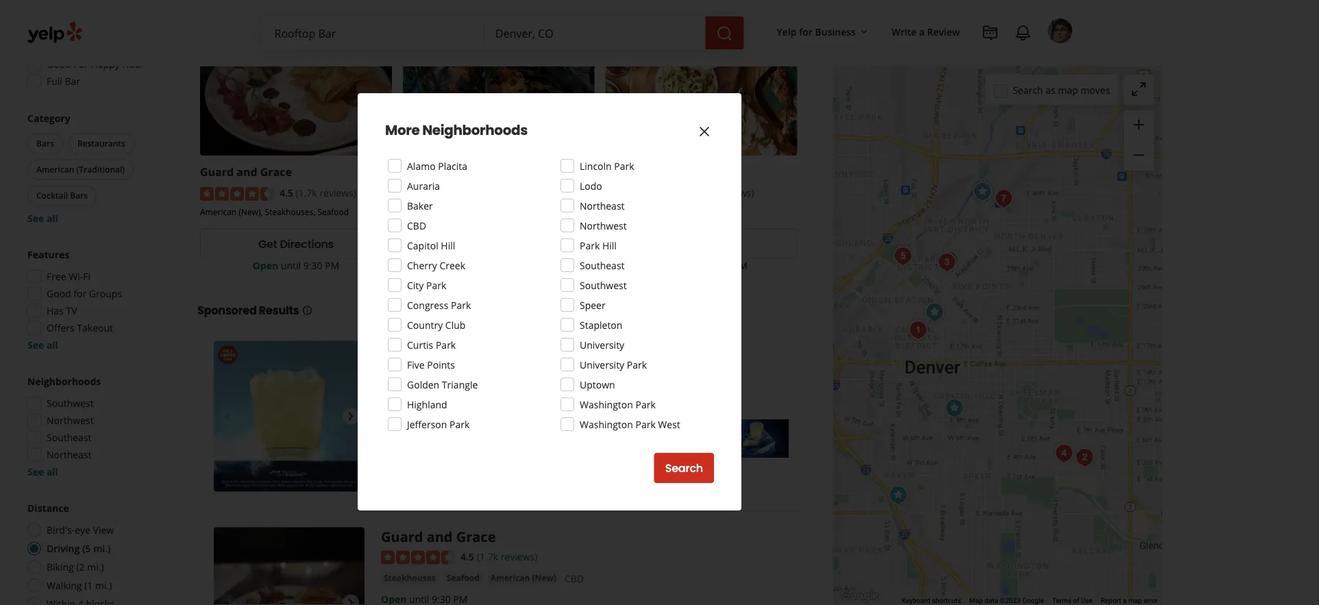 Task type: vqa. For each thing, say whether or not it's contained in the screenshot.
Home Services inside the Business categories element
no



Task type: locate. For each thing, give the bounding box(es) containing it.
0 vertical spatial see all button
[[27, 212, 58, 225]]

1 horizontal spatial guard and grace link
[[381, 528, 496, 546]]

park up "club"
[[451, 299, 471, 312]]

highland
[[407, 398, 447, 411]]

1 vertical spatial american (traditional)
[[384, 369, 476, 380]]

1 vertical spatial offers
[[47, 321, 74, 334]]

reckless noodle house link
[[403, 165, 529, 179]]

(1.7k up steakhouses,
[[296, 186, 317, 199]]

burgers button
[[549, 367, 587, 381]]

1 horizontal spatial (1.7k
[[477, 550, 498, 563]]

driving (5 mi.)
[[47, 542, 111, 555]]

1 slideshow element from the top
[[214, 341, 365, 492]]

2 see all from the top
[[27, 339, 58, 352]]

0 horizontal spatial american (traditional)
[[36, 164, 125, 175]]

1 vertical spatial grace
[[456, 528, 496, 546]]

pm right 9:30
[[325, 259, 339, 272]]

good up "full"
[[47, 58, 71, 71]]

northeast inside group
[[47, 448, 92, 461]]

0 horizontal spatial neighborhoods
[[27, 375, 101, 388]]

cocktail bars, noodles
[[403, 206, 488, 218]]

all down cocktail bars button
[[47, 212, 58, 225]]

map right the as
[[1058, 83, 1078, 96]]

offers down has tv on the bottom
[[47, 321, 74, 334]]

park up washington park west
[[636, 398, 656, 411]]

0 vertical spatial 4.5 star rating image
[[200, 187, 274, 201]]

bar
[[65, 75, 80, 88], [502, 341, 526, 360]]

for inside button
[[799, 25, 813, 38]]

more neighborhoods dialog
[[0, 0, 1319, 605]]

0 horizontal spatial southeast
[[47, 431, 92, 444]]

offers up the reservations
[[47, 6, 74, 19]]

0 vertical spatial a
[[919, 25, 925, 38]]

4.2 star rating image
[[403, 187, 477, 201]]

see all button down has
[[27, 339, 58, 352]]

2 bars, from the left
[[632, 206, 651, 218]]

lodo
[[580, 179, 602, 192]]

steakhouses
[[384, 572, 436, 584]]

seafood button
[[444, 571, 482, 585]]

4.5 star rating image up steakhouses
[[381, 551, 455, 564]]

hill down the tacos,
[[602, 239, 617, 252]]

cherry
[[407, 259, 437, 272]]

american (traditional) inside group
[[36, 164, 125, 175]]

bars, left street
[[632, 206, 651, 218]]

next image
[[343, 408, 359, 425]]

1 see all from the top
[[27, 212, 58, 225]]

a right report
[[1123, 597, 1127, 605]]

good for groups
[[47, 287, 122, 300]]

until down american (traditional) link
[[409, 389, 429, 402]]

1 vertical spatial guard and grace
[[381, 528, 496, 546]]

1 horizontal spatial guard
[[381, 528, 423, 546]]

congress park
[[407, 299, 471, 312]]

notifications image
[[1015, 25, 1032, 41]]

features
[[27, 248, 69, 261]]

dollarita's®
[[393, 425, 462, 438]]

0 vertical spatial bars
[[36, 138, 54, 149]]

(new)
[[532, 572, 556, 584]]

university up uptown
[[580, 358, 625, 371]]

1 horizontal spatial until
[[409, 389, 429, 402]]

free wi-fi
[[47, 270, 91, 283]]

placita
[[438, 159, 467, 172]]

google image
[[837, 587, 882, 605]]

see all down cocktail bars button
[[27, 212, 58, 225]]

report a map error link
[[1101, 597, 1158, 605]]

option group
[[23, 501, 170, 605]]

error
[[1144, 597, 1158, 605]]

groups
[[89, 287, 122, 300]]

city park
[[407, 279, 446, 292]]

midnight
[[432, 389, 472, 402]]

search for search
[[665, 461, 703, 476]]

0 vertical spatial offers
[[47, 6, 74, 19]]

0 horizontal spatial bar
[[65, 75, 80, 88]]

1 previous image from the top
[[219, 408, 236, 425]]

american (traditional) for the topmost "american (traditional)" button
[[36, 164, 125, 175]]

group
[[1124, 110, 1154, 171], [25, 111, 170, 225], [23, 248, 170, 352], [23, 375, 170, 479]]

good down free at the left of the page
[[47, 287, 71, 300]]

cocktail inside button
[[36, 190, 68, 201]]

1 vertical spatial bar
[[502, 341, 526, 360]]

mi.) right (2
[[87, 561, 104, 574]]

0 vertical spatial 4.5
[[280, 186, 293, 199]]

jefferson
[[407, 418, 447, 431]]

guard and grace
[[200, 165, 292, 179], [381, 528, 496, 546]]

mi.) for biking (2 mi.)
[[87, 561, 104, 574]]

0 horizontal spatial open
[[253, 259, 278, 272]]

0 vertical spatial previous image
[[219, 408, 236, 425]]

guard and grace for the bottom guard and grace link
[[381, 528, 496, 546]]

pm right 10:00
[[733, 259, 748, 272]]

park up "washington park"
[[627, 358, 647, 371]]

american up cocktail bars
[[36, 164, 74, 175]]

1 vertical spatial good
[[47, 287, 71, 300]]

1 vertical spatial 4.5
[[461, 550, 474, 563]]

full bar
[[47, 75, 80, 88]]

1 horizontal spatial search
[[1013, 83, 1043, 96]]

neighborhoods inside group
[[27, 375, 101, 388]]

speer
[[580, 299, 606, 312]]

guard for the bottom guard and grace link
[[381, 528, 423, 546]]

0 vertical spatial and
[[237, 165, 257, 179]]

all down offers takeout
[[47, 339, 58, 352]]

park down 'midnight'
[[450, 418, 470, 431]]

2 all from the top
[[47, 339, 58, 352]]

0 vertical spatial mi.)
[[93, 542, 111, 555]]

write a review link
[[886, 19, 966, 44]]

good inside group
[[47, 287, 71, 300]]

0 vertical spatial see all
[[27, 212, 58, 225]]

washington for washington park west
[[580, 418, 633, 431]]

next image
[[343, 595, 359, 605]]

uptown
[[580, 378, 615, 391]]

1 vertical spatial northeast
[[47, 448, 92, 461]]

golden
[[407, 378, 440, 391]]

open left 'golden'
[[381, 389, 407, 402]]

0 vertical spatial southwest
[[580, 279, 627, 292]]

west
[[658, 418, 680, 431]]

0 vertical spatial cocktail
[[36, 190, 68, 201]]

search
[[1013, 83, 1043, 96], [665, 461, 703, 476]]

applebee's grill + bar
[[381, 341, 526, 360]]

2 pm from the left
[[733, 259, 748, 272]]

4.5 star rating image up (new),
[[200, 187, 274, 201]]

1 university from the top
[[580, 338, 625, 351]]

park
[[614, 159, 634, 172], [580, 239, 600, 252], [426, 279, 446, 292], [451, 299, 471, 312], [436, 338, 456, 351], [627, 358, 647, 371], [636, 398, 656, 411], [450, 418, 470, 431], [636, 418, 656, 431]]

washington down uptown
[[580, 398, 633, 411]]

offers for offers takeout
[[47, 321, 74, 334]]

park for washington park
[[636, 398, 656, 411]]

2 see from the top
[[27, 339, 44, 352]]

2 hill from the left
[[602, 239, 617, 252]]

0 vertical spatial see
[[27, 212, 44, 225]]

projects image
[[982, 25, 999, 41]]

1 hill from the left
[[441, 239, 455, 252]]

1 horizontal spatial bars
[[70, 190, 88, 201]]

0 horizontal spatial 4.5
[[280, 186, 293, 199]]

park up points
[[436, 338, 456, 351]]

american (new)
[[491, 572, 556, 584]]

1 horizontal spatial american (traditional) button
[[381, 367, 479, 381]]

american inside group
[[36, 164, 74, 175]]

1 see from the top
[[27, 212, 44, 225]]

reviews) up directions
[[320, 186, 356, 199]]

1 good from the top
[[47, 58, 71, 71]]

1 horizontal spatial southeast
[[580, 259, 625, 272]]

until left 10:00
[[684, 259, 704, 272]]

american for the topmost "american (traditional)" button
[[36, 164, 74, 175]]

bar right "full"
[[65, 75, 80, 88]]

0 vertical spatial (traditional)
[[76, 164, 125, 175]]

3 all from the top
[[47, 465, 58, 478]]

1 vertical spatial seafood
[[447, 572, 480, 584]]

southeast
[[580, 259, 625, 272], [47, 431, 92, 444]]

guard and grace for the topmost guard and grace link
[[200, 165, 292, 179]]

reservations
[[47, 23, 104, 36]]

2 horizontal spatial reviews)
[[718, 186, 754, 199]]

0 vertical spatial american (traditional)
[[36, 164, 125, 175]]

1 vertical spatial southeast
[[47, 431, 92, 444]]

open for open
[[453, 259, 478, 272]]

cocktail
[[36, 190, 68, 201], [403, 206, 433, 218]]

see all button for southwest
[[27, 465, 58, 478]]

reviews) right (23
[[718, 186, 754, 199]]

university down stapleton
[[580, 338, 625, 351]]

neighborhoods up noodle
[[422, 121, 528, 140]]

1 vertical spatial southwest
[[47, 397, 94, 410]]

until left 9:30
[[281, 259, 301, 272]]

guard and grace link up 4.5 link
[[381, 528, 496, 546]]

mi.) right (5
[[93, 542, 111, 555]]

2 offers from the top
[[47, 321, 74, 334]]

previous image for applebee's grill + bar image
[[219, 408, 236, 425]]

cocktail for cocktail bars, noodles
[[403, 206, 433, 218]]

guard and grace image
[[921, 299, 949, 326], [214, 528, 365, 605]]

outdoor seating
[[47, 40, 120, 53]]

mcdevitt taco supply image
[[969, 178, 997, 206]]

1 vertical spatial neighborhoods
[[27, 375, 101, 388]]

1 horizontal spatial 4.5
[[461, 550, 474, 563]]

cbd inside more neighborhoods dialog
[[407, 219, 426, 232]]

1 vertical spatial mi.)
[[87, 561, 104, 574]]

terms of use
[[1052, 597, 1093, 605]]

slideshow element
[[214, 341, 365, 492], [214, 528, 365, 605]]

bird's-eye view
[[47, 524, 114, 537]]

whiskey tango foxtrot image
[[890, 243, 917, 270]]

3 see from the top
[[27, 465, 44, 478]]

a right the write
[[919, 25, 925, 38]]

american (traditional) button
[[27, 159, 134, 180], [381, 367, 479, 381]]

close image
[[696, 123, 713, 140]]

1 vertical spatial and
[[427, 528, 453, 546]]

0 horizontal spatial and
[[237, 165, 257, 179]]

see all button up distance
[[27, 465, 58, 478]]

open for open until 9:30 pm
[[253, 259, 278, 272]]

1 vertical spatial cocktail
[[403, 206, 433, 218]]

mcdevitt taco supply image
[[969, 178, 997, 206]]

creek
[[440, 259, 465, 272]]

2 university from the top
[[580, 358, 625, 371]]

grace for the bottom guard and grace link
[[456, 528, 496, 546]]

full
[[47, 75, 62, 88]]

cbd down baker
[[407, 219, 426, 232]]

cocktail down bars button on the top
[[36, 190, 68, 201]]

see all down has
[[27, 339, 58, 352]]

american down applebee's
[[384, 369, 423, 380]]

see all button for free wi-fi
[[27, 339, 58, 352]]

1 vertical spatial 4.5 star rating image
[[381, 551, 455, 564]]

search inside button
[[665, 461, 703, 476]]

group containing features
[[23, 248, 170, 352]]

1 horizontal spatial open
[[381, 389, 407, 402]]

0 horizontal spatial american (traditional) button
[[27, 159, 134, 180]]

0 horizontal spatial guard and grace link
[[200, 165, 292, 179]]

report a map error
[[1101, 597, 1158, 605]]

happy
[[91, 58, 120, 71]]

death & co image
[[934, 249, 961, 276]]

(1.7k right 4.5 link
[[477, 550, 498, 563]]

northwest inside group
[[47, 414, 94, 427]]

for down "wi-"
[[74, 287, 87, 300]]

1 horizontal spatial northwest
[[580, 219, 627, 232]]

2 vertical spatial mi.)
[[95, 579, 112, 592]]

and for the bottom guard and grace link
[[427, 528, 453, 546]]

southwest inside more neighborhoods dialog
[[580, 279, 627, 292]]

1 vertical spatial a
[[1123, 597, 1127, 605]]

american (traditional) for right "american (traditional)" button
[[384, 369, 476, 380]]

1 horizontal spatial for
[[799, 25, 813, 38]]

park left west
[[636, 418, 656, 431]]

reckless noodle house
[[403, 165, 529, 179]]

guard and grace link up (new),
[[200, 165, 292, 179]]

southeast inside more neighborhoods dialog
[[580, 259, 625, 272]]

2 previous image from the top
[[219, 595, 236, 605]]

54thirty rooftop image
[[905, 317, 932, 344]]

1 horizontal spatial cbd
[[565, 572, 584, 585]]

until for until midnight
[[409, 389, 429, 402]]

guard and grace up (new),
[[200, 165, 292, 179]]

open down capitol hill
[[453, 259, 478, 272]]

(1.7k reviews)
[[477, 550, 538, 563]]

american down the "(1.7k reviews)"
[[491, 572, 530, 584]]

offers takeout
[[47, 321, 113, 334]]

(5
[[82, 542, 91, 555]]

american inside button
[[491, 572, 530, 584]]

noodles
[[456, 206, 488, 218]]

park down "cherry creek"
[[426, 279, 446, 292]]

cbd right (new)
[[565, 572, 584, 585]]

1 horizontal spatial northeast
[[580, 199, 625, 212]]

2 vertical spatial all
[[47, 465, 58, 478]]

seafood down 4.5 link
[[447, 572, 480, 584]]

reckless
[[403, 165, 450, 179]]

capitol
[[407, 239, 438, 252]]

1 horizontal spatial hill
[[602, 239, 617, 252]]

see all button down cocktail bars button
[[27, 212, 58, 225]]

restaurants button
[[68, 133, 134, 154]]

reviews) up american (new)
[[501, 550, 538, 563]]

open down get
[[253, 259, 278, 272]]

american (new), steakhouses, seafood
[[200, 206, 349, 218]]

for inside group
[[74, 287, 87, 300]]

1 see all button from the top
[[27, 212, 58, 225]]

0 vertical spatial search
[[1013, 83, 1043, 96]]

park right lincoln
[[614, 159, 634, 172]]

southwest
[[580, 279, 627, 292], [47, 397, 94, 410]]

0 vertical spatial american (traditional) button
[[27, 159, 134, 180]]

0 horizontal spatial northwest
[[47, 414, 94, 427]]

washington park west
[[580, 418, 680, 431]]

for for yelp
[[799, 25, 813, 38]]

search for search as map moves
[[1013, 83, 1043, 96]]

1 bars, from the left
[[435, 206, 454, 218]]

(traditional) up 'midnight'
[[425, 369, 476, 380]]

1 vertical spatial all
[[47, 339, 58, 352]]

1 all from the top
[[47, 212, 58, 225]]

see all up distance
[[27, 465, 58, 478]]

1 vertical spatial previous image
[[219, 595, 236, 605]]

1 offers from the top
[[47, 6, 74, 19]]

(traditional) down the restaurants button
[[76, 164, 125, 175]]

group containing category
[[25, 111, 170, 225]]

american left (new),
[[200, 206, 237, 218]]

2 vertical spatial see all button
[[27, 465, 58, 478]]

and up (new),
[[237, 165, 257, 179]]

0 vertical spatial good
[[47, 58, 71, 71]]

for right yelp
[[799, 25, 813, 38]]

4.5 star rating image
[[200, 187, 274, 201], [381, 551, 455, 564]]

until for until 9:30 pm
[[281, 259, 301, 272]]

cocktail for cocktail bars
[[36, 190, 68, 201]]

outdoor
[[47, 40, 85, 53]]

street
[[653, 206, 676, 218]]

reckless noodle house image
[[941, 395, 968, 422]]

1 horizontal spatial bar
[[502, 341, 526, 360]]

3 see all button from the top
[[27, 465, 58, 478]]

good for good for groups
[[47, 287, 71, 300]]

map left error
[[1129, 597, 1142, 605]]

more
[[385, 121, 420, 140]]

cocktail down auraria at the left top of page
[[403, 206, 433, 218]]

university for university
[[580, 338, 625, 351]]

and up seafood link
[[427, 528, 453, 546]]

review
[[927, 25, 960, 38]]

1 horizontal spatial neighborhoods
[[422, 121, 528, 140]]

all up distance
[[47, 465, 58, 478]]

all for free wi-fi
[[47, 339, 58, 352]]

grace for the topmost guard and grace link
[[260, 165, 292, 179]]

offers for offers delivery
[[47, 6, 74, 19]]

0 horizontal spatial hill
[[441, 239, 455, 252]]

offers inside group
[[47, 321, 74, 334]]

seafood down 4.5 (1.7k reviews)
[[318, 206, 349, 218]]

northeast down lodo
[[580, 199, 625, 212]]

0 horizontal spatial pm
[[325, 259, 339, 272]]

open
[[253, 259, 278, 272], [453, 259, 478, 272], [381, 389, 407, 402]]

0 vertical spatial all
[[47, 212, 58, 225]]

grace
[[260, 165, 292, 179], [456, 528, 496, 546]]

0 horizontal spatial map
[[1058, 83, 1078, 96]]

0 vertical spatial cbd
[[407, 219, 426, 232]]

1 washington from the top
[[580, 398, 633, 411]]

1 vertical spatial northwest
[[47, 414, 94, 427]]

0 horizontal spatial bars,
[[435, 206, 454, 218]]

2 washington from the top
[[580, 418, 633, 431]]

0 horizontal spatial a
[[919, 25, 925, 38]]

mi.)
[[93, 542, 111, 555], [87, 561, 104, 574], [95, 579, 112, 592]]

0 horizontal spatial guard and grace image
[[214, 528, 365, 605]]

0 vertical spatial for
[[799, 25, 813, 38]]

yelp for business
[[777, 25, 856, 38]]

see for free wi-fi
[[27, 339, 44, 352]]

grace up american (new), steakhouses, seafood
[[260, 165, 292, 179]]

the red barber image
[[990, 185, 1018, 212]]

1 vertical spatial guard
[[381, 528, 423, 546]]

0 vertical spatial university
[[580, 338, 625, 351]]

1 vertical spatial see all button
[[27, 339, 58, 352]]

congress
[[407, 299, 449, 312]]

group containing neighborhoods
[[23, 375, 170, 479]]

0 horizontal spatial cocktail
[[36, 190, 68, 201]]

3 see all from the top
[[27, 465, 58, 478]]

1 vertical spatial search
[[665, 461, 703, 476]]

applebee's grill + bar image
[[214, 341, 365, 492]]

None search field
[[264, 16, 747, 49]]

mi.) right (1
[[95, 579, 112, 592]]

user actions element
[[766, 17, 1092, 101]]

2 see all button from the top
[[27, 339, 58, 352]]

university park
[[580, 358, 647, 371]]

0 vertical spatial slideshow element
[[214, 341, 365, 492]]

cbd
[[407, 219, 426, 232], [565, 572, 584, 585]]

expand map image
[[1131, 81, 1147, 97]]

washington down "washington park"
[[580, 418, 633, 431]]

previous image
[[219, 408, 236, 425], [219, 595, 236, 605]]

pm
[[325, 259, 339, 272], [733, 259, 748, 272]]

2 horizontal spatial open
[[453, 259, 478, 272]]

bars down the restaurants button
[[70, 190, 88, 201]]

1 horizontal spatial guard and grace
[[381, 528, 496, 546]]

keyboard shortcuts
[[902, 597, 961, 605]]

get directions link
[[200, 229, 392, 259]]

stranahan's colorado whiskey image
[[885, 482, 912, 509]]

1 horizontal spatial grace
[[456, 528, 496, 546]]

triangle
[[442, 378, 478, 391]]

open for open until midnight
[[381, 389, 407, 402]]

search left the as
[[1013, 83, 1043, 96]]

guard and grace up 4.5 link
[[381, 528, 496, 546]]

0 vertical spatial northwest
[[580, 219, 627, 232]]

0 horizontal spatial search
[[665, 461, 703, 476]]

0 horizontal spatial cbd
[[407, 219, 426, 232]]

grace up 4.5 link
[[456, 528, 496, 546]]

4.5 up steakhouses,
[[280, 186, 293, 199]]

2 vertical spatial see all
[[27, 465, 58, 478]]

hill up creek at the left top of the page
[[441, 239, 455, 252]]

neighborhoods down offers takeout
[[27, 375, 101, 388]]

4.5 up seafood link
[[461, 550, 474, 563]]

search down west
[[665, 461, 703, 476]]

bars down the category
[[36, 138, 54, 149]]

bar right +
[[502, 341, 526, 360]]

a for report
[[1123, 597, 1127, 605]]

1 vertical spatial american (traditional) button
[[381, 367, 479, 381]]

4.5 for 4.5 (1.7k reviews)
[[280, 186, 293, 199]]

1 horizontal spatial reviews)
[[501, 550, 538, 563]]

park down lodo
[[580, 239, 600, 252]]

bars, down 4.2 star rating image
[[435, 206, 454, 218]]

northeast up distance
[[47, 448, 92, 461]]

american (traditional)
[[36, 164, 125, 175], [384, 369, 476, 380]]

guard for the topmost guard and grace link
[[200, 165, 234, 179]]

kisbee on the roof image
[[1071, 444, 1099, 472]]

1 horizontal spatial bars,
[[632, 206, 651, 218]]

2 good from the top
[[47, 287, 71, 300]]



Task type: describe. For each thing, give the bounding box(es) containing it.
rare bird image
[[1051, 440, 1078, 467]]

washington for washington park
[[580, 398, 633, 411]]

report
[[1101, 597, 1122, 605]]

get
[[258, 236, 277, 252]]

shortcuts
[[932, 597, 961, 605]]

bars inside button
[[70, 190, 88, 201]]

open until 9:30 pm
[[253, 259, 339, 272]]

open until midnight
[[381, 389, 472, 402]]

takeout
[[77, 321, 113, 334]]

zoom in image
[[1131, 116, 1147, 133]]

capitol hill
[[407, 239, 455, 252]]

steakhouses,
[[265, 206, 315, 218]]

0 horizontal spatial reviews)
[[320, 186, 356, 199]]

yelp
[[777, 25, 797, 38]]

10:00
[[706, 259, 731, 272]]

distance
[[27, 502, 69, 515]]

supply
[[686, 165, 723, 179]]

stapleton
[[580, 318, 623, 331]]

five
[[407, 358, 425, 371]]

2 slideshow element from the top
[[214, 528, 365, 605]]

seafood inside button
[[447, 572, 480, 584]]

see all for free wi-fi
[[27, 339, 58, 352]]

good for happy hour
[[47, 58, 145, 71]]

club
[[445, 318, 466, 331]]

cherry creek
[[407, 259, 465, 272]]

search button
[[654, 453, 714, 483]]

city
[[407, 279, 424, 292]]

northwest inside more neighborhoods dialog
[[580, 219, 627, 232]]

map for moves
[[1058, 83, 1078, 96]]

bars inside button
[[36, 138, 54, 149]]

delivery
[[77, 6, 113, 19]]

park for city park
[[426, 279, 446, 292]]

0 horizontal spatial seafood
[[318, 206, 349, 218]]

1 horizontal spatial guard and grace image
[[921, 299, 949, 326]]

0 vertical spatial bar
[[65, 75, 80, 88]]

bars, for mcdevitt taco supply
[[632, 206, 651, 218]]

moves
[[1081, 83, 1110, 96]]

(23
[[701, 186, 715, 199]]

(2
[[76, 561, 85, 574]]

alamo
[[407, 159, 436, 172]]

see all for southwest
[[27, 465, 58, 478]]

curtis
[[407, 338, 433, 351]]

cocktail bars
[[36, 190, 88, 201]]

9:30
[[303, 259, 322, 272]]

see for southwest
[[27, 465, 44, 478]]

neighborhoods inside dialog
[[422, 121, 528, 140]]

grill
[[458, 341, 487, 360]]

0 horizontal spatial (traditional)
[[76, 164, 125, 175]]

option group containing distance
[[23, 501, 170, 605]]

1 vertical spatial guard and grace link
[[381, 528, 496, 546]]

search as map moves
[[1013, 83, 1110, 96]]

data
[[985, 597, 998, 605]]

mi.) for driving (5 mi.)
[[93, 542, 111, 555]]

work & class image
[[936, 247, 963, 275]]

1 pm from the left
[[325, 259, 339, 272]]

house
[[495, 165, 529, 179]]

until 10:00 pm
[[684, 259, 748, 272]]

driving
[[47, 542, 80, 555]]

and for the topmost guard and grace link
[[237, 165, 257, 179]]

washington park
[[580, 398, 656, 411]]

map data ©2023 google
[[970, 597, 1044, 605]]

steakhouses button
[[381, 571, 439, 585]]

applebee's
[[381, 341, 455, 360]]

park for jefferson park
[[450, 418, 470, 431]]

biking (2 mi.)
[[47, 561, 104, 574]]

map region
[[777, 8, 1303, 605]]

southeast inside group
[[47, 431, 92, 444]]

park for congress park
[[451, 299, 471, 312]]

view
[[93, 524, 114, 537]]

16 info v2 image
[[302, 305, 313, 316]]

a for write
[[919, 25, 925, 38]]

(1.7k reviews) link
[[477, 549, 538, 564]]

results
[[259, 303, 299, 318]]

1 vertical spatial guard and grace image
[[214, 528, 365, 605]]

back!
[[464, 425, 490, 438]]

mi.) for walking (1 mi.)
[[95, 579, 112, 592]]

tv
[[66, 304, 77, 317]]

category
[[27, 112, 70, 125]]

bird's-
[[47, 524, 75, 537]]

©2023
[[1000, 597, 1021, 605]]

park for university park
[[627, 358, 647, 371]]

0 horizontal spatial 4.5 star rating image
[[200, 187, 274, 201]]

good for good for happy hour
[[47, 58, 71, 71]]

1 vertical spatial (traditional)
[[425, 369, 476, 380]]

walking (1 mi.)
[[47, 579, 112, 592]]

bars button
[[27, 133, 63, 154]]

google
[[1023, 597, 1044, 605]]

auraria
[[407, 179, 440, 192]]

steakhouses link
[[381, 571, 439, 585]]

alamo placita
[[407, 159, 467, 172]]

bar ac image
[[904, 316, 931, 343]]

reviews) inside mcdevitt taco supply (23 reviews)
[[718, 186, 754, 199]]

university for university park
[[580, 358, 625, 371]]

1 vertical spatial cbd
[[565, 572, 584, 585]]

for for good
[[74, 287, 87, 300]]

seafood link
[[444, 571, 482, 585]]

terms of use link
[[1052, 597, 1093, 605]]

4.5 for 4.5
[[461, 550, 474, 563]]

restaurants
[[77, 138, 125, 149]]

sponsored results
[[197, 303, 299, 318]]

noodle
[[453, 165, 492, 179]]

zoom out image
[[1131, 147, 1147, 163]]

16 chevron down v2 image
[[859, 27, 870, 37]]

search image
[[717, 25, 733, 42]]

mcdevitt taco supply link
[[606, 165, 723, 179]]

more neighborhoods
[[385, 121, 528, 140]]

0 horizontal spatial (1.7k
[[296, 186, 317, 199]]

hill for capitol hill
[[441, 239, 455, 252]]

park for curtis park
[[436, 338, 456, 351]]

keyboard
[[902, 597, 931, 605]]

mcdevitt taco supply (23 reviews)
[[606, 165, 754, 199]]

yelp for business button
[[771, 19, 875, 44]]

american for 'american (new)' button at the left bottom of page
[[491, 572, 530, 584]]

0 vertical spatial guard and grace link
[[200, 165, 292, 179]]

4.5 (1.7k reviews)
[[280, 186, 356, 199]]

park for lincoln park
[[614, 159, 634, 172]]

for
[[74, 58, 88, 71]]

all for southwest
[[47, 465, 58, 478]]

country
[[407, 318, 443, 331]]

american for right "american (traditional)" button
[[384, 369, 423, 380]]

as
[[1046, 83, 1056, 96]]

curtis park
[[407, 338, 456, 351]]

american (new) link
[[488, 571, 559, 585]]

4.5 link
[[461, 549, 474, 564]]

park for washington park west
[[636, 418, 656, 431]]

2 horizontal spatial until
[[684, 259, 704, 272]]

lincoln
[[580, 159, 612, 172]]

tacos,
[[606, 206, 630, 218]]

terms
[[1052, 597, 1072, 605]]

burgers
[[552, 369, 584, 380]]

previous image for the bottom 'guard and grace' image
[[219, 595, 236, 605]]

+
[[491, 341, 498, 360]]

1 vertical spatial (1.7k
[[477, 550, 498, 563]]

hill for park hill
[[602, 239, 617, 252]]

southwest inside group
[[47, 397, 94, 410]]

hour
[[122, 58, 145, 71]]

bars, for reckless noodle house
[[435, 206, 454, 218]]

northeast inside more neighborhoods dialog
[[580, 199, 625, 212]]

map for error
[[1129, 597, 1142, 605]]



